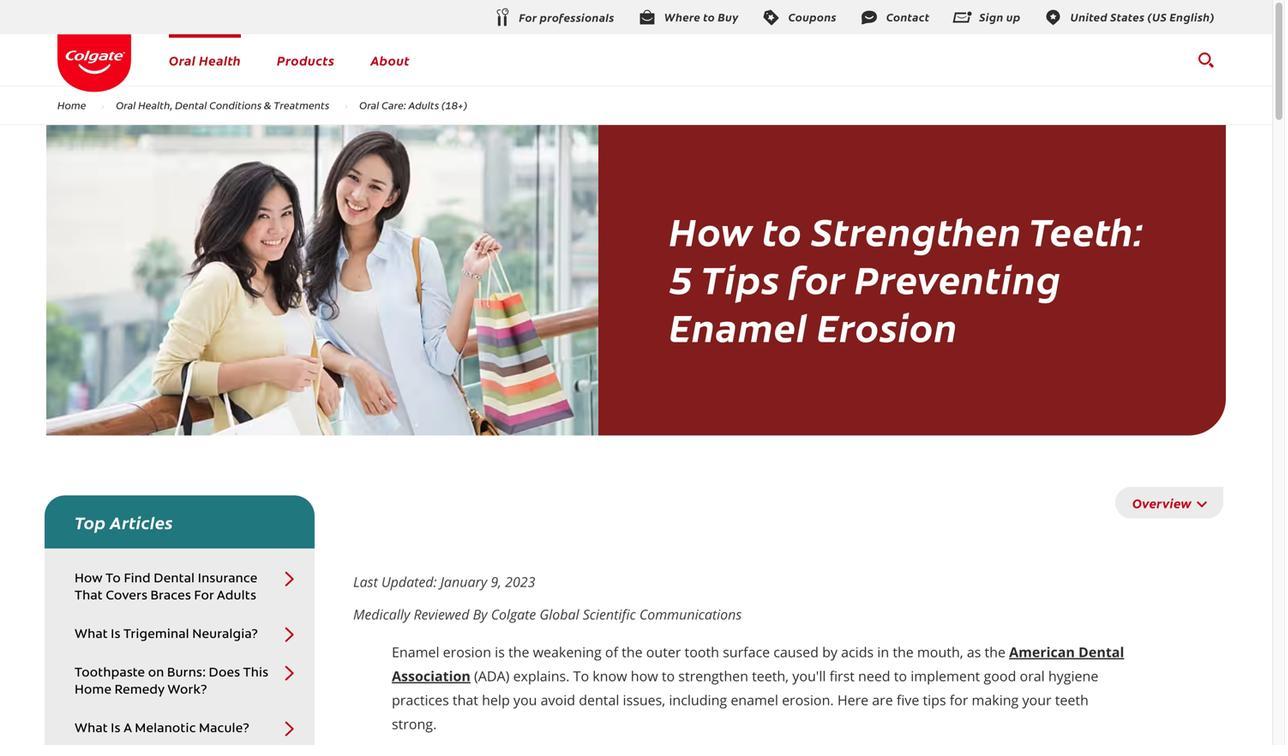 Task type: locate. For each thing, give the bounding box(es) containing it.
the right in
[[893, 644, 914, 662]]

know
[[593, 668, 627, 686]]

home
[[57, 98, 86, 112], [75, 685, 112, 698]]

0 horizontal spatial oral
[[116, 98, 136, 112]]

to inside how to strengthen teeth: 5 tips for preventing enamel erosion
[[763, 203, 803, 257]]

None search field
[[1197, 43, 1215, 77]]

1 vertical spatial home
[[75, 685, 112, 698]]

you
[[514, 692, 537, 710]]

0 vertical spatial what
[[75, 629, 108, 642]]

adults down insurance
[[217, 591, 256, 603]]

(ada) explains. to know how to strengthen teeth, you'll first need to implement good oral hygiene practices that help you avoid dental issues, including enamel erosion. here are five tips for making your teeth strong.
[[392, 668, 1099, 734]]

1 vertical spatial adults
[[217, 591, 256, 603]]

medically
[[353, 606, 410, 624]]

in
[[877, 644, 889, 662]]

about
[[371, 51, 410, 69]]

help
[[482, 692, 510, 710]]

2 vertical spatial dental
[[1079, 644, 1124, 662]]

how inside how to find dental insurance that covers braces for adults
[[75, 573, 103, 586]]

home down "toothpaste"
[[75, 685, 112, 698]]

enamel erosion is the weakening of the outer tooth surface caused by acids in the mouth, as the
[[392, 644, 1009, 662]]

as
[[967, 644, 981, 662]]

to up covers
[[106, 573, 121, 586]]

the right of
[[622, 644, 643, 662]]

how for tips
[[669, 203, 753, 257]]

1 horizontal spatial for
[[950, 692, 968, 710]]

1 vertical spatial dental
[[154, 573, 195, 586]]

0 horizontal spatial for
[[789, 251, 846, 305]]

dental up hygiene
[[1079, 644, 1124, 662]]

how inside how to strengthen teeth: 5 tips for preventing enamel erosion
[[669, 203, 753, 257]]

the right is
[[508, 644, 529, 662]]

1 vertical spatial enamel
[[392, 644, 439, 662]]

dental
[[175, 98, 207, 112], [154, 573, 195, 586], [1079, 644, 1124, 662]]

to
[[106, 573, 121, 586], [573, 668, 589, 686]]

enamel
[[669, 299, 808, 353], [392, 644, 439, 662]]

how for that
[[75, 573, 103, 586]]

to inside how to find dental insurance that covers braces for adults
[[106, 573, 121, 586]]

oral health
[[169, 51, 241, 69]]

oral left health
[[169, 51, 196, 69]]

dental right health,
[[175, 98, 207, 112]]

what down that
[[75, 629, 108, 642]]

trigeminal
[[123, 629, 189, 642]]

reviewed
[[414, 606, 469, 624]]

1 horizontal spatial how
[[669, 203, 753, 257]]

dental up braces
[[154, 573, 195, 586]]

preventing
[[855, 251, 1062, 305]]

is
[[495, 644, 505, 662]]

remedy
[[115, 685, 165, 698]]

is for trigeminal
[[111, 629, 120, 642]]

toothpaste on burns: does this home remedy work?
[[75, 668, 268, 698]]

how to strengthen teeth: 5 tips for preventing enamel erosion
[[669, 203, 1144, 353]]

oral left care:
[[359, 98, 379, 112]]

the
[[508, 644, 529, 662], [622, 644, 643, 662], [893, 644, 914, 662], [985, 644, 1006, 662]]

is up "toothpaste"
[[111, 629, 120, 642]]

2 is from the top
[[111, 724, 120, 736]]

0 horizontal spatial adults
[[217, 591, 256, 603]]

avoid
[[541, 692, 575, 710]]

1 vertical spatial for
[[950, 692, 968, 710]]

erosion.
[[782, 692, 834, 710]]

articles
[[110, 510, 173, 534]]

oral care: adults (18+)
[[359, 98, 468, 112]]

adults inside how to find dental insurance that covers braces for adults
[[217, 591, 256, 603]]

dental inside how to find dental insurance that covers braces for adults
[[154, 573, 195, 586]]

home link
[[46, 98, 97, 112]]

products button
[[277, 51, 335, 69]]

that
[[75, 591, 103, 603]]

0 horizontal spatial to
[[106, 573, 121, 586]]

melanotic
[[135, 724, 196, 736]]

what
[[75, 629, 108, 642], [75, 724, 108, 736]]

coupons icon image
[[761, 7, 782, 28]]

oral left health,
[[116, 98, 136, 112]]

3 the from the left
[[893, 644, 914, 662]]

1 horizontal spatial oral
[[169, 51, 196, 69]]

american
[[1009, 644, 1075, 662]]

oral for oral health, dental conditions & treatments
[[116, 98, 136, 112]]

0 vertical spatial enamel
[[669, 299, 808, 353]]

colgate® logo image
[[57, 34, 131, 92]]

braces
[[150, 591, 191, 603]]

oral health button
[[169, 51, 241, 69]]

2 what from the top
[[75, 724, 108, 736]]

is
[[111, 629, 120, 642], [111, 724, 120, 736]]

adults
[[409, 98, 439, 112], [217, 591, 256, 603]]

communications
[[640, 606, 742, 624]]

1 horizontal spatial enamel
[[669, 299, 808, 353]]

hygiene
[[1048, 668, 1099, 686]]

0 vertical spatial for
[[789, 251, 846, 305]]

insurance
[[198, 573, 258, 586]]

adults right care:
[[409, 98, 439, 112]]

outer
[[646, 644, 681, 662]]

0 vertical spatial how
[[669, 203, 753, 257]]

0 vertical spatial dental
[[175, 98, 207, 112]]

5
[[669, 251, 694, 305]]

health,
[[138, 98, 173, 112]]

where to buy icon image
[[637, 7, 657, 28]]

for professionals icon image
[[492, 7, 512, 29]]

top rated articles navigation
[[45, 496, 315, 746]]

what left the a
[[75, 724, 108, 736]]

are
[[872, 692, 893, 710]]

1 vertical spatial is
[[111, 724, 120, 736]]

1 horizontal spatial to
[[573, 668, 589, 686]]

1 vertical spatial to
[[573, 668, 589, 686]]

caused
[[774, 644, 819, 662]]

for
[[789, 251, 846, 305], [950, 692, 968, 710]]

1 vertical spatial how
[[75, 573, 103, 586]]

1 horizontal spatial adults
[[409, 98, 439, 112]]

1 what from the top
[[75, 629, 108, 642]]

strong.
[[392, 716, 437, 734]]

what for what is trigeminal neuralgia?
[[75, 629, 108, 642]]

0 vertical spatial is
[[111, 629, 120, 642]]

enamel
[[731, 692, 778, 710]]

including
[[669, 692, 727, 710]]

you'll
[[792, 668, 826, 686]]

1 horizontal spatial to
[[763, 203, 803, 257]]

first
[[830, 668, 855, 686]]

dental inside american dental association
[[1079, 644, 1124, 662]]

0 vertical spatial to
[[106, 573, 121, 586]]

contact icon image
[[859, 7, 880, 28]]

good
[[984, 668, 1016, 686]]

is left the a
[[111, 724, 120, 736]]

top
[[75, 510, 106, 534]]

0 vertical spatial home
[[57, 98, 86, 112]]

to
[[763, 203, 803, 257], [662, 668, 675, 686], [894, 668, 907, 686]]

need
[[858, 668, 891, 686]]

0 horizontal spatial to
[[662, 668, 675, 686]]

surface
[[723, 644, 770, 662]]

teeth:
[[1029, 203, 1144, 257]]

to down weakening
[[573, 668, 589, 686]]

for
[[194, 591, 214, 603]]

home down colgate® logo
[[57, 98, 86, 112]]

1 vertical spatial what
[[75, 724, 108, 736]]

1 is from the top
[[111, 629, 120, 642]]

2 horizontal spatial oral
[[359, 98, 379, 112]]

the right as
[[985, 644, 1006, 662]]

for inside how to strengthen teeth: 5 tips for preventing enamel erosion
[[789, 251, 846, 305]]

what is trigeminal neuralgia?
[[75, 629, 258, 642]]

0 horizontal spatial how
[[75, 573, 103, 586]]



Task type: vqa. For each thing, say whether or not it's contained in the screenshot.
leftmost "more"
no



Task type: describe. For each thing, give the bounding box(es) containing it.
oral
[[1020, 668, 1045, 686]]

mouth,
[[917, 644, 963, 662]]

erosion
[[443, 644, 491, 662]]

acids
[[841, 644, 874, 662]]

last updated: january 9, 2023
[[353, 573, 535, 592]]

sign up icon image
[[952, 7, 973, 28]]

oral for oral health
[[169, 51, 196, 69]]

american dental association link
[[392, 644, 1124, 686]]

here
[[838, 692, 869, 710]]

(18+)
[[442, 98, 468, 112]]

tooth
[[685, 644, 719, 662]]

location icon image
[[1043, 7, 1064, 28]]

what is trigeminal neuralgia? link
[[75, 627, 298, 644]]

this
[[243, 668, 268, 681]]

toothpaste
[[75, 668, 145, 681]]

five
[[897, 692, 919, 710]]

last
[[353, 573, 378, 592]]

top articles
[[75, 510, 173, 534]]

weakening
[[533, 644, 602, 662]]

treatments
[[274, 98, 330, 112]]

find
[[124, 573, 151, 586]]

that
[[453, 692, 478, 710]]

burns:
[[167, 668, 206, 681]]

care:
[[382, 98, 406, 112]]

your
[[1022, 692, 1052, 710]]

for inside "(ada) explains. to know how to strengthen teeth, you'll first need to implement good oral hygiene practices that help you avoid dental issues, including enamel erosion. here are five tips for making your teeth strong."
[[950, 692, 968, 710]]

what is a melanotic macule?
[[75, 724, 249, 736]]

enamel inside how to strengthen teeth: 5 tips for preventing enamel erosion
[[669, 299, 808, 353]]

toothpaste on burns: does this home remedy work? link
[[75, 666, 298, 700]]

making
[[972, 692, 1019, 710]]

4 the from the left
[[985, 644, 1006, 662]]

two woman smiling and holding shopping bags image
[[46, 125, 599, 436]]

dental
[[579, 692, 619, 710]]

how
[[631, 668, 658, 686]]

what for what is a melanotic macule?
[[75, 724, 108, 736]]

updated:
[[381, 573, 437, 592]]

a
[[123, 724, 132, 736]]

tips
[[701, 251, 780, 305]]

how to find dental insurance that covers braces for adults link
[[75, 571, 298, 606]]

oral health, dental conditions & treatments
[[116, 98, 330, 112]]

scientific
[[583, 606, 636, 624]]

practices
[[392, 692, 449, 710]]

issues,
[[623, 692, 666, 710]]

to inside "(ada) explains. to know how to strengthen teeth, you'll first need to implement good oral hygiene practices that help you avoid dental issues, including enamel erosion. here are five tips for making your teeth strong."
[[573, 668, 589, 686]]

oral health, dental conditions & treatments link
[[105, 98, 341, 112]]

0 horizontal spatial enamel
[[392, 644, 439, 662]]

implement
[[911, 668, 980, 686]]

tips
[[923, 692, 946, 710]]

of
[[605, 644, 618, 662]]

neuralgia?
[[192, 629, 258, 642]]

overview button
[[1115, 487, 1224, 519]]

&
[[264, 98, 272, 112]]

strengthen
[[812, 203, 1022, 257]]

about button
[[371, 51, 410, 69]]

overview
[[1133, 494, 1192, 512]]

american dental association
[[392, 644, 1124, 686]]

strengthen
[[678, 668, 748, 686]]

does
[[209, 668, 240, 681]]

2023
[[505, 573, 535, 592]]

macule?
[[199, 724, 249, 736]]

covers
[[106, 591, 147, 603]]

is for a
[[111, 724, 120, 736]]

home inside toothpaste on burns: does this home remedy work?
[[75, 685, 112, 698]]

9,
[[491, 573, 502, 592]]

by
[[473, 606, 487, 624]]

products
[[277, 51, 335, 69]]

oral care: adults (18+) link
[[348, 98, 479, 112]]

conditions
[[209, 98, 262, 112]]

how to find dental insurance that covers braces for adults
[[75, 573, 258, 603]]

2 the from the left
[[622, 644, 643, 662]]

teeth,
[[752, 668, 789, 686]]

january
[[440, 573, 487, 592]]

2 horizontal spatial to
[[894, 668, 907, 686]]

on
[[148, 668, 164, 681]]

medically reviewed by colgate global scientific communications
[[353, 606, 742, 624]]

1 the from the left
[[508, 644, 529, 662]]

health
[[199, 51, 241, 69]]

0 vertical spatial adults
[[409, 98, 439, 112]]

colgate
[[491, 606, 536, 624]]

oral for oral care: adults (18+)
[[359, 98, 379, 112]]

teeth
[[1055, 692, 1089, 710]]

explains.
[[513, 668, 570, 686]]

work?
[[168, 685, 207, 698]]

(ada)
[[474, 668, 510, 686]]



